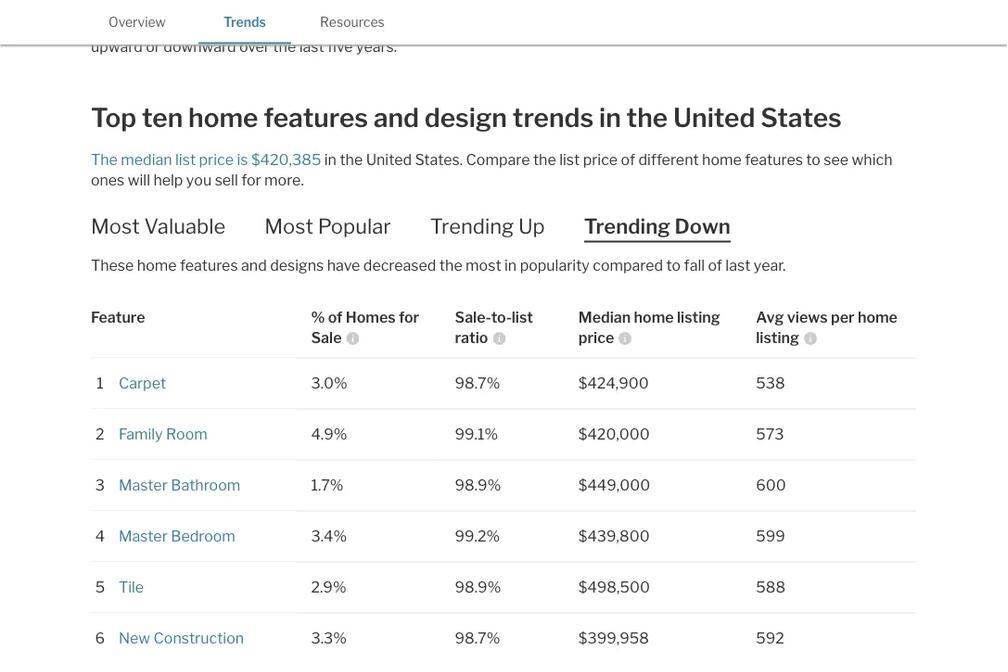 Task type: locate. For each thing, give the bounding box(es) containing it.
98.9% up 99.2%
[[455, 476, 501, 494]]

2 horizontal spatial features
[[745, 150, 803, 168]]

the
[[627, 102, 668, 134], [340, 150, 363, 168], [533, 150, 556, 168], [439, 256, 463, 274]]

features down valuable
[[180, 256, 238, 274]]

listing inside median home listing price
[[677, 308, 720, 326]]

united left states.
[[366, 150, 412, 168]]

0 vertical spatial for
[[241, 171, 261, 189]]

list down trends
[[559, 150, 580, 168]]

$439,800
[[579, 527, 650, 545]]

family room
[[119, 425, 208, 443]]

the median list price is $420,385 in the united states.
[[91, 150, 466, 168]]

united
[[673, 102, 755, 134], [366, 150, 412, 168]]

master bedroom link
[[119, 527, 235, 545]]

to left fall
[[666, 256, 681, 274]]

trending up 'compared'
[[584, 214, 670, 239]]

in right $420,385
[[324, 150, 337, 168]]

family room link
[[119, 425, 208, 443]]

592
[[756, 629, 784, 647]]

home right median
[[634, 308, 674, 326]]

you
[[186, 171, 212, 189]]

1 master from the top
[[119, 476, 168, 494]]

1 98.9% from the top
[[455, 476, 501, 494]]

sale-to-list ratio
[[455, 308, 533, 347]]

2 vertical spatial in
[[505, 256, 517, 274]]

features down states
[[745, 150, 803, 168]]

98.9% down 99.2%
[[455, 578, 501, 596]]

2 trending from the left
[[584, 214, 670, 239]]

list inside the compare the list price of different home features to see which ones will help you sell for more.
[[559, 150, 580, 168]]

0 vertical spatial united
[[673, 102, 755, 134]]

2 most from the left
[[265, 214, 314, 239]]

%
[[311, 308, 325, 326]]

master right 4
[[119, 527, 168, 545]]

1 horizontal spatial of
[[621, 150, 635, 168]]

is
[[237, 150, 248, 168]]

home
[[188, 102, 258, 134], [702, 150, 742, 168], [137, 256, 177, 274], [634, 308, 674, 326], [858, 308, 898, 326]]

599
[[756, 527, 785, 545]]

trends link
[[198, 0, 291, 42]]

most popular
[[265, 214, 391, 239]]

trending down
[[584, 214, 731, 239]]

1 horizontal spatial list
[[512, 308, 533, 326]]

home right 'different'
[[702, 150, 742, 168]]

ones
[[91, 171, 125, 189]]

0 horizontal spatial listing
[[677, 308, 720, 326]]

0 vertical spatial and
[[374, 102, 419, 134]]

1 vertical spatial and
[[241, 256, 267, 274]]

0 vertical spatial to
[[806, 150, 821, 168]]

1 horizontal spatial most
[[265, 214, 314, 239]]

1 vertical spatial listing
[[756, 329, 800, 347]]

0 horizontal spatial and
[[241, 256, 267, 274]]

compare the list price of different home features to see which ones will help you sell for more.
[[91, 150, 893, 189]]

listing inside avg views per home listing
[[756, 329, 800, 347]]

price down trends
[[583, 150, 618, 168]]

list inside sale-to-list ratio
[[512, 308, 533, 326]]

1 vertical spatial 98.7%
[[455, 629, 500, 647]]

98.7% for $399,958
[[455, 629, 500, 647]]

which
[[852, 150, 893, 168]]

1 trending from the left
[[430, 214, 514, 239]]

1 horizontal spatial in
[[505, 256, 517, 274]]

2 master from the top
[[119, 527, 168, 545]]

home right per
[[858, 308, 898, 326]]

most inside button
[[265, 214, 314, 239]]

last
[[726, 256, 751, 274]]

trending down button
[[584, 212, 770, 240]]

master
[[119, 476, 168, 494], [119, 527, 168, 545]]

1 horizontal spatial to
[[806, 150, 821, 168]]

and up states.
[[374, 102, 419, 134]]

to left see
[[806, 150, 821, 168]]

$498,500
[[579, 578, 650, 596]]

588
[[756, 578, 786, 596]]

98.9% for $449,000
[[455, 476, 501, 494]]

overview link
[[91, 0, 184, 42]]

0 horizontal spatial united
[[366, 150, 412, 168]]

0 vertical spatial 98.7%
[[455, 374, 500, 392]]

trending up 'most'
[[430, 214, 514, 239]]

trending for trending up
[[430, 214, 514, 239]]

and
[[374, 102, 419, 134], [241, 256, 267, 274]]

0 vertical spatial master
[[119, 476, 168, 494]]

price inside median home listing price
[[579, 329, 614, 347]]

list up 'you'
[[175, 150, 196, 168]]

2 horizontal spatial list
[[559, 150, 580, 168]]

the up 'different'
[[627, 102, 668, 134]]

2 vertical spatial of
[[328, 308, 343, 326]]

for right homes
[[399, 308, 419, 326]]

tile
[[119, 578, 144, 596]]

master right 3
[[119, 476, 168, 494]]

0 horizontal spatial of
[[328, 308, 343, 326]]

98.7%
[[455, 374, 500, 392], [455, 629, 500, 647]]

price
[[199, 150, 234, 168], [583, 150, 618, 168], [579, 329, 614, 347]]

573
[[756, 425, 784, 443]]

ten
[[142, 102, 183, 134]]

tile link
[[119, 578, 144, 596]]

in right trends
[[599, 102, 621, 134]]

1 vertical spatial features
[[745, 150, 803, 168]]

600
[[756, 476, 786, 494]]

room
[[166, 425, 208, 443]]

listing down avg
[[756, 329, 800, 347]]

for inside % of homes for sale
[[399, 308, 419, 326]]

1 horizontal spatial features
[[264, 102, 368, 134]]

1 vertical spatial 98.9%
[[455, 578, 501, 596]]

for down the is
[[241, 171, 261, 189]]

the right $420,385
[[340, 150, 363, 168]]

features
[[264, 102, 368, 134], [745, 150, 803, 168], [180, 256, 238, 274]]

to-
[[491, 308, 512, 326]]

features inside the compare the list price of different home features to see which ones will help you sell for more.
[[745, 150, 803, 168]]

list right sale-
[[512, 308, 533, 326]]

1 vertical spatial united
[[366, 150, 412, 168]]

0 horizontal spatial trending
[[430, 214, 514, 239]]

1 98.7% from the top
[[455, 374, 500, 392]]

price inside the compare the list price of different home features to see which ones will help you sell for more.
[[583, 150, 618, 168]]

1 vertical spatial of
[[708, 256, 722, 274]]

for
[[241, 171, 261, 189], [399, 308, 419, 326]]

price for is
[[199, 150, 234, 168]]

popularity
[[520, 256, 590, 274]]

of left 'different'
[[621, 150, 635, 168]]

0 horizontal spatial to
[[666, 256, 681, 274]]

1 horizontal spatial and
[[374, 102, 419, 134]]

98.9%
[[455, 476, 501, 494], [455, 578, 501, 596]]

price down median
[[579, 329, 614, 347]]

resources link
[[306, 0, 399, 42]]

1.7%
[[311, 476, 344, 494]]

listing down fall
[[677, 308, 720, 326]]

2 horizontal spatial in
[[599, 102, 621, 134]]

1 vertical spatial for
[[399, 308, 419, 326]]

trends
[[513, 102, 594, 134]]

price up the sell
[[199, 150, 234, 168]]

in right 'most'
[[505, 256, 517, 274]]

0 vertical spatial listing
[[677, 308, 720, 326]]

most up designs
[[265, 214, 314, 239]]

0 horizontal spatial list
[[175, 150, 196, 168]]

sale
[[311, 329, 342, 347]]

united up 'different'
[[673, 102, 755, 134]]

for inside the compare the list price of different home features to see which ones will help you sell for more.
[[241, 171, 261, 189]]

family
[[119, 425, 163, 443]]

1 vertical spatial master
[[119, 527, 168, 545]]

1 vertical spatial in
[[324, 150, 337, 168]]

6
[[95, 629, 105, 647]]

$449,000
[[579, 476, 650, 494]]

list for the
[[559, 150, 580, 168]]

list for to-
[[512, 308, 533, 326]]

0 vertical spatial 98.9%
[[455, 476, 501, 494]]

construction
[[153, 629, 244, 647]]

home inside the compare the list price of different home features to see which ones will help you sell for more.
[[702, 150, 742, 168]]

new
[[119, 629, 150, 647]]

master for master bathroom
[[119, 476, 168, 494]]

0 horizontal spatial for
[[241, 171, 261, 189]]

of inside the compare the list price of different home features to see which ones will help you sell for more.
[[621, 150, 635, 168]]

the down trends
[[533, 150, 556, 168]]

sell
[[215, 171, 238, 189]]

2 98.7% from the top
[[455, 629, 500, 647]]

most inside button
[[91, 214, 140, 239]]

most for most valuable
[[91, 214, 140, 239]]

1 most from the left
[[91, 214, 140, 239]]

most up the these
[[91, 214, 140, 239]]

in
[[599, 102, 621, 134], [324, 150, 337, 168], [505, 256, 517, 274]]

of right fall
[[708, 256, 722, 274]]

avg views per home listing
[[756, 308, 898, 347]]

of right '%'
[[328, 308, 343, 326]]

1 horizontal spatial for
[[399, 308, 419, 326]]

to
[[806, 150, 821, 168], [666, 256, 681, 274]]

$424,900
[[579, 374, 649, 392]]

0 horizontal spatial most
[[91, 214, 140, 239]]

listing
[[677, 308, 720, 326], [756, 329, 800, 347]]

new construction link
[[119, 629, 244, 647]]

these home features and designs have decreased the most in popularity compared to fall of last year.
[[91, 256, 786, 274]]

2 98.9% from the top
[[455, 578, 501, 596]]

0 horizontal spatial in
[[324, 150, 337, 168]]

and left designs
[[241, 256, 267, 274]]

of
[[621, 150, 635, 168], [708, 256, 722, 274], [328, 308, 343, 326]]

median
[[579, 308, 631, 326]]

1 horizontal spatial trending
[[584, 214, 670, 239]]

2 vertical spatial features
[[180, 256, 238, 274]]

1 horizontal spatial listing
[[756, 329, 800, 347]]

home inside avg views per home listing
[[858, 308, 898, 326]]

features up $420,385
[[264, 102, 368, 134]]

0 vertical spatial of
[[621, 150, 635, 168]]

valuable
[[144, 214, 226, 239]]

list
[[175, 150, 196, 168], [559, 150, 580, 168], [512, 308, 533, 326]]



Task type: vqa. For each thing, say whether or not it's contained in the screenshot.
98.9% related to $449,000
yes



Task type: describe. For each thing, give the bounding box(es) containing it.
of inside % of homes for sale
[[328, 308, 343, 326]]

99.1%
[[455, 425, 498, 443]]

trending up button
[[430, 212, 584, 240]]

carpet link
[[119, 374, 166, 392]]

538
[[756, 374, 785, 392]]

$399,958
[[579, 629, 649, 647]]

sale-
[[455, 308, 491, 326]]

more.
[[264, 171, 304, 189]]

98.9% for $498,500
[[455, 578, 501, 596]]

the inside the compare the list price of different home features to see which ones will help you sell for more.
[[533, 150, 556, 168]]

3.0%
[[311, 374, 348, 392]]

states
[[761, 102, 842, 134]]

0 vertical spatial features
[[264, 102, 368, 134]]

top ten home features and design trends in the united states
[[91, 102, 842, 134]]

trending up
[[430, 214, 545, 239]]

bedroom
[[171, 527, 235, 545]]

home inside median home listing price
[[634, 308, 674, 326]]

design
[[425, 102, 507, 134]]

1 horizontal spatial united
[[673, 102, 755, 134]]

median home listing price
[[579, 308, 720, 347]]

1
[[97, 374, 104, 392]]

2 horizontal spatial of
[[708, 256, 722, 274]]

help
[[153, 171, 183, 189]]

price for of
[[583, 150, 618, 168]]

ratio
[[455, 329, 488, 347]]

year.
[[754, 256, 786, 274]]

will
[[128, 171, 150, 189]]

carpet
[[119, 374, 166, 392]]

feature
[[91, 308, 145, 326]]

most
[[466, 256, 501, 274]]

avg
[[756, 308, 784, 326]]

3.4%
[[311, 527, 347, 545]]

new construction
[[119, 629, 244, 647]]

$420,385
[[251, 150, 321, 168]]

3.3%
[[311, 629, 347, 647]]

$420,000
[[579, 425, 650, 443]]

bathroom
[[171, 476, 240, 494]]

compared
[[593, 256, 663, 274]]

4.9%
[[311, 425, 347, 443]]

popular
[[318, 214, 391, 239]]

overview
[[109, 14, 166, 30]]

98.7% for $424,900
[[455, 374, 500, 392]]

trends
[[223, 14, 266, 30]]

designs
[[270, 256, 324, 274]]

0 horizontal spatial features
[[180, 256, 238, 274]]

0 vertical spatial in
[[599, 102, 621, 134]]

trending for trending down
[[584, 214, 670, 239]]

states.
[[415, 150, 463, 168]]

fall
[[684, 256, 705, 274]]

3
[[95, 476, 105, 494]]

to inside the compare the list price of different home features to see which ones will help you sell for more.
[[806, 150, 821, 168]]

views
[[787, 308, 828, 326]]

99.2%
[[455, 527, 500, 545]]

decreased
[[363, 256, 436, 274]]

most valuable button
[[91, 212, 265, 240]]

the left 'most'
[[439, 256, 463, 274]]

1 vertical spatial to
[[666, 256, 681, 274]]

resources
[[320, 14, 385, 30]]

most valuable
[[91, 214, 226, 239]]

up
[[518, 214, 545, 239]]

most popular button
[[265, 212, 430, 240]]

the
[[91, 150, 118, 168]]

these
[[91, 256, 134, 274]]

per
[[831, 308, 855, 326]]

% of homes for sale
[[311, 308, 419, 347]]

see
[[824, 150, 849, 168]]

median
[[121, 150, 172, 168]]

down
[[675, 214, 731, 239]]

compare
[[466, 150, 530, 168]]

have
[[327, 256, 360, 274]]

master bathroom
[[119, 476, 240, 494]]

list for median
[[175, 150, 196, 168]]

the median list price is $420,385 link
[[91, 150, 321, 168]]

2.9%
[[311, 578, 346, 596]]

home up the median list price is $420,385 link
[[188, 102, 258, 134]]

most for most popular
[[265, 214, 314, 239]]

5
[[95, 578, 105, 596]]

master for master bedroom
[[119, 527, 168, 545]]

2
[[96, 425, 105, 443]]

4
[[95, 527, 105, 545]]

home down most valuable
[[137, 256, 177, 274]]

homes
[[346, 308, 396, 326]]

master bedroom
[[119, 527, 235, 545]]



